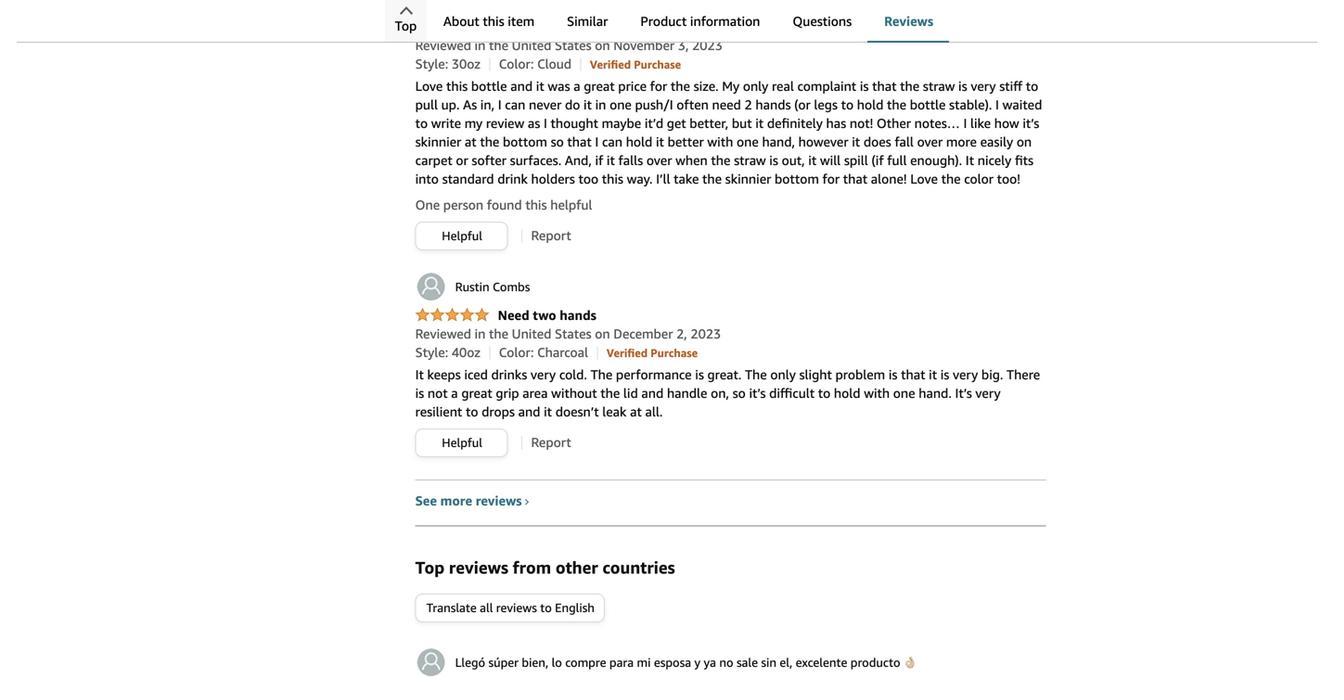 Task type: locate. For each thing, give the bounding box(es) containing it.
1 vertical spatial on
[[1017, 134, 1032, 150]]

rustin combs link
[[415, 271, 530, 303]]

2 horizontal spatial | image
[[597, 347, 598, 360]]

0 vertical spatial helpful link
[[416, 223, 507, 250]]

30oz
[[452, 56, 481, 72]]

reviews right all
[[496, 601, 537, 615]]

not
[[428, 386, 448, 401]]

1 horizontal spatial a
[[574, 79, 580, 94]]

over up i'll at the top
[[647, 153, 672, 168]]

the
[[583, 19, 603, 34], [489, 38, 508, 53], [671, 79, 690, 94], [900, 79, 920, 94], [887, 97, 907, 112], [480, 134, 500, 150], [711, 153, 731, 168], [702, 171, 722, 187], [941, 171, 961, 187], [489, 326, 508, 342], [601, 386, 620, 401]]

one down but
[[737, 134, 759, 150]]

and down area
[[518, 404, 540, 420]]

0 vertical spatial helpful
[[442, 229, 482, 243]]

1 vertical spatial | image
[[489, 347, 490, 360]]

the right cold.
[[591, 367, 613, 382]]

that up hand.
[[901, 367, 925, 382]]

on inside the love this bottle and it was a great price for the size. my only real complaint is that the straw is very stiff to pull up. as in, i can never do it in one push/i often need 2 hands (or legs to hold the bottle stable). i waited to write my review as i thought maybe it'd get better, but it definitely has not! other notes… i like how it's skinnier at the bottom so that i can hold it better with one hand, however it does fall over more easily on carpet or softer surfaces. and, if it falls over when the straw is out, it will spill (if full enough). it nicely fits into standard drink holders too this way. i'll take the skinnier bottom for that alone! love the color too!
[[1017, 134, 1032, 150]]

full
[[887, 153, 907, 168]]

1 vertical spatial can
[[602, 134, 623, 150]]

1 vertical spatial helpful
[[442, 436, 482, 450]]

for
[[650, 79, 667, 94], [823, 171, 840, 187]]

0 vertical spatial it
[[966, 153, 974, 168]]

compre
[[565, 656, 606, 670]]

0 horizontal spatial for
[[650, 79, 667, 94]]

bottle up the in,
[[471, 79, 507, 94]]

in up 40oz
[[475, 326, 486, 342]]

it
[[966, 153, 974, 168], [415, 367, 424, 382]]

it up color
[[966, 153, 974, 168]]

1 vertical spatial in
[[595, 97, 606, 112]]

the right great.
[[745, 367, 767, 382]]

united up color: charcoal
[[512, 326, 552, 342]]

is up stable).
[[958, 79, 967, 94]]

up.
[[441, 97, 460, 112]]

reviewed for 30oz
[[415, 38, 471, 53]]

to
[[1026, 79, 1038, 94], [841, 97, 854, 112], [415, 116, 428, 131], [818, 386, 831, 401], [466, 404, 478, 420], [540, 601, 552, 615]]

style:
[[415, 56, 448, 72], [415, 345, 448, 360]]

to down 'slight'
[[818, 386, 831, 401]]

in up the 30oz
[[475, 38, 486, 53]]

great
[[584, 79, 615, 94], [461, 386, 492, 401]]

is up hand.
[[941, 367, 950, 382]]

a inside it keeps iced drinks very cold. the performance is great. the only slight problem is that it is very big. there is not a great grip area without the lid and handle on, so it's difficult to hold with one hand. it's very resilient to drops and it doesn't leak at all.
[[451, 386, 458, 401]]

1 vertical spatial color:
[[499, 345, 534, 360]]

0 horizontal spatial one
[[610, 97, 632, 112]]

0 vertical spatial great
[[584, 79, 615, 94]]

hold down problem
[[834, 386, 861, 401]]

can up review
[[505, 97, 525, 112]]

0 vertical spatial at
[[465, 134, 477, 150]]

sale
[[737, 656, 758, 670]]

1 color: from the top
[[499, 56, 534, 72]]

grip
[[496, 386, 519, 401]]

1 vertical spatial one
[[737, 134, 759, 150]]

maybe
[[602, 116, 641, 131]]

stiff
[[999, 79, 1023, 94]]

it up spill
[[852, 134, 860, 150]]

color: for and
[[499, 56, 534, 72]]

hold inside it keeps iced drinks very cold. the performance is great. the only slight problem is that it is very big. there is not a great grip area without the lid and handle on, so it's difficult to hold with one hand. it's very resilient to drops and it doesn't leak at all.
[[834, 386, 861, 401]]

verified purchase down november
[[590, 58, 681, 71]]

2 vertical spatial | image
[[521, 437, 522, 450]]

on up fits
[[1017, 134, 1032, 150]]

how
[[994, 116, 1019, 131]]

1 vertical spatial report
[[531, 435, 571, 450]]

0 horizontal spatial it's
[[749, 386, 766, 401]]

0 vertical spatial bottle
[[471, 79, 507, 94]]

report link down doesn't
[[531, 435, 571, 450]]

i up how
[[996, 97, 999, 112]]

as
[[528, 116, 540, 131]]

1 vertical spatial verified purchase
[[607, 347, 698, 360]]

reviews for all
[[496, 601, 537, 615]]

style: for it
[[415, 345, 448, 360]]

2 report link from the top
[[531, 435, 571, 450]]

1 horizontal spatial so
[[733, 386, 746, 401]]

straw up stable).
[[923, 79, 955, 94]]

1 vertical spatial top
[[415, 558, 445, 578]]

1 vertical spatial great
[[461, 386, 492, 401]]

color
[[964, 171, 994, 187]]

1 horizontal spatial | image
[[580, 58, 581, 71]]

1 vertical spatial a
[[451, 386, 458, 401]]

style: 30oz
[[415, 56, 481, 72]]

december
[[614, 326, 673, 342]]

has
[[826, 116, 846, 131]]

2023
[[692, 38, 723, 53], [691, 326, 721, 342]]

very
[[971, 79, 996, 94], [531, 367, 556, 382], [953, 367, 978, 382], [976, 386, 1001, 401]]

1 vertical spatial report link
[[531, 435, 571, 450]]

skinnier down hand,
[[725, 171, 771, 187]]

2 vertical spatial reviews
[[496, 601, 537, 615]]

0 vertical spatial purchase
[[634, 58, 681, 71]]

fall
[[895, 134, 914, 150]]

1 vertical spatial helpful link
[[416, 430, 507, 457]]

1 vertical spatial love
[[415, 79, 443, 94]]

but
[[732, 116, 752, 131]]

0 vertical spatial report
[[531, 228, 571, 243]]

0 horizontal spatial bottle
[[471, 79, 507, 94]]

1 vertical spatial for
[[823, 171, 840, 187]]

2 style: from the top
[[415, 345, 448, 360]]

1 vertical spatial hold
[[626, 134, 653, 150]]

over up enough).
[[917, 134, 943, 150]]

| image
[[489, 58, 490, 71], [580, 58, 581, 71], [597, 347, 598, 360]]

with inside it keeps iced drinks very cold. the performance is great. the only slight problem is that it is very big. there is not a great grip area without the lid and handle on, so it's difficult to hold with one hand. it's very resilient to drops and it doesn't leak at all.
[[864, 386, 890, 401]]

1 states from the top
[[555, 38, 592, 53]]

1 helpful from the top
[[442, 229, 482, 243]]

0 horizontal spatial hands
[[560, 308, 596, 323]]

get
[[667, 116, 686, 131]]

1 reviewed from the top
[[415, 38, 471, 53]]

i right the in,
[[498, 97, 502, 112]]

translate
[[426, 601, 477, 615]]

and,
[[565, 153, 592, 168]]

verified purchase link down december
[[607, 345, 698, 360]]

1 vertical spatial it's
[[749, 386, 766, 401]]

bottom down out,
[[775, 171, 819, 187]]

1 vertical spatial it
[[415, 367, 424, 382]]

0 horizontal spatial so
[[551, 134, 564, 150]]

2023 right 3, at right top
[[692, 38, 723, 53]]

2,
[[676, 326, 687, 342]]

about
[[443, 13, 479, 29]]

rustin
[[455, 280, 490, 294]]

1 vertical spatial at
[[630, 404, 642, 420]]

item
[[508, 13, 535, 29]]

helpful down the resilient
[[442, 436, 482, 450]]

purchase for november
[[634, 58, 681, 71]]

0 horizontal spatial straw
[[606, 19, 640, 34]]

on left december
[[595, 326, 610, 342]]

1 style: from the top
[[415, 56, 448, 72]]

1 united from the top
[[512, 38, 552, 53]]

para
[[609, 656, 634, 670]]

color: up drinks on the bottom left of page
[[499, 345, 534, 360]]

2
[[745, 97, 752, 112]]

on down love it minus the straw stiffness!
[[595, 38, 610, 53]]

verified purchase for november
[[590, 58, 681, 71]]

with down better,
[[707, 134, 733, 150]]

2 states from the top
[[555, 326, 592, 342]]

that up other on the top of page
[[872, 79, 897, 94]]

straw inside love it minus the straw stiffness! link
[[606, 19, 640, 34]]

i'll
[[656, 171, 670, 187]]

0 horizontal spatial over
[[647, 153, 672, 168]]

report
[[531, 228, 571, 243], [531, 435, 571, 450]]

style: up keeps
[[415, 345, 448, 360]]

states down minus
[[555, 38, 592, 53]]

very up stable).
[[971, 79, 996, 94]]

2 report from the top
[[531, 435, 571, 450]]

reviewed for 40oz
[[415, 326, 471, 342]]

with down problem
[[864, 386, 890, 401]]

1 horizontal spatial over
[[917, 134, 943, 150]]

y
[[694, 656, 701, 670]]

one person found this helpful
[[415, 197, 592, 213]]

purchase down 2, on the right
[[651, 347, 698, 360]]

review
[[486, 116, 524, 131]]

0 vertical spatial love
[[498, 19, 526, 34]]

better
[[668, 134, 704, 150]]

2023 for reviewed in the united states on november 3, 2023
[[692, 38, 723, 53]]

states for minus
[[555, 38, 592, 53]]

1 horizontal spatial with
[[864, 386, 890, 401]]

straw down hand,
[[734, 153, 766, 168]]

2 horizontal spatial straw
[[923, 79, 955, 94]]

was
[[548, 79, 570, 94]]

do
[[565, 97, 580, 112]]

bottom down as
[[503, 134, 547, 150]]

0 vertical spatial states
[[555, 38, 592, 53]]

bottle up notes…
[[910, 97, 946, 112]]

helpful link down the resilient
[[416, 430, 507, 457]]

one left hand.
[[893, 386, 915, 401]]

2 vertical spatial hold
[[834, 386, 861, 401]]

skinnier
[[415, 134, 461, 150], [725, 171, 771, 187]]

0 horizontal spatial only
[[743, 79, 769, 94]]

0 vertical spatial reviews
[[476, 493, 522, 509]]

states for hands
[[555, 326, 592, 342]]

reviews up all
[[449, 558, 508, 578]]

so right on,
[[733, 386, 746, 401]]

on for love this bottle and it was a great price for the size. my only real complaint is that the straw is very stiff to pull up. as in, i can never do it in one push/i often need 2 hands (or legs to hold the bottle stable). i waited to write my review as i thought maybe it'd get better, but it definitely has not! other notes… i like how it's skinnier at the bottom so that i can hold it better with one hand, however it does fall over more easily on carpet or softer surfaces. and, if it falls over when the straw is out, it will spill (if full enough). it nicely fits into standard drink holders too this way. i'll take the skinnier bottom for that alone! love the color too!
[[595, 38, 610, 53]]

love down enough).
[[910, 171, 938, 187]]

need two hands link
[[415, 308, 596, 324]]

i right as
[[544, 116, 547, 131]]

hands
[[756, 97, 791, 112], [560, 308, 596, 323]]

1 vertical spatial style:
[[415, 345, 448, 360]]

carpet
[[415, 153, 453, 168]]

so inside it keeps iced drinks very cold. the performance is great. the only slight problem is that it is very big. there is not a great grip area without the lid and handle on, so it's difficult to hold with one hand. it's very resilient to drops and it doesn't leak at all.
[[733, 386, 746, 401]]

it's
[[955, 386, 972, 401]]

report for in,
[[531, 228, 571, 243]]

charcoal
[[537, 345, 588, 360]]

like
[[971, 116, 991, 131]]

it
[[530, 19, 539, 34], [536, 79, 544, 94], [584, 97, 592, 112], [755, 116, 764, 131], [656, 134, 664, 150], [852, 134, 860, 150], [607, 153, 615, 168], [808, 153, 817, 168], [929, 367, 937, 382], [544, 404, 552, 420]]

see
[[415, 493, 437, 509]]

0 vertical spatial verified
[[590, 58, 631, 71]]

1 vertical spatial verified
[[607, 347, 648, 360]]

| image right 40oz
[[489, 347, 490, 360]]

1 horizontal spatial love
[[498, 19, 526, 34]]

need
[[712, 97, 741, 112]]

| image down found
[[521, 230, 522, 243]]

2 horizontal spatial one
[[893, 386, 915, 401]]

united
[[512, 38, 552, 53], [512, 326, 552, 342]]

over
[[917, 134, 943, 150], [647, 153, 672, 168]]

skinnier up the carpet
[[415, 134, 461, 150]]

llegó súper bien, lo compre para mi esposa y ya no sale sin el, excelente producto 👌🏼
[[455, 656, 916, 670]]

report down helpful
[[531, 228, 571, 243]]

1 vertical spatial with
[[864, 386, 890, 401]]

hands up reviewed in the united states on december 2, 2023
[[560, 308, 596, 323]]

for down the will
[[823, 171, 840, 187]]

1 vertical spatial over
[[647, 153, 672, 168]]

1 vertical spatial only
[[770, 367, 796, 382]]

0 horizontal spatial love
[[415, 79, 443, 94]]

verified purchase for december
[[607, 347, 698, 360]]

0 vertical spatial style:
[[415, 56, 448, 72]]

0 vertical spatial color:
[[499, 56, 534, 72]]

1 vertical spatial verified purchase link
[[607, 345, 698, 360]]

0 vertical spatial can
[[505, 97, 525, 112]]

more down like
[[946, 134, 977, 150]]

lo
[[552, 656, 562, 670]]

one
[[415, 197, 440, 213]]

0 vertical spatial on
[[595, 38, 610, 53]]

reviews right see
[[476, 493, 522, 509]]

it's inside the love this bottle and it was a great price for the size. my only real complaint is that the straw is very stiff to pull up. as in, i can never do it in one push/i often need 2 hands (or legs to hold the bottle stable). i waited to write my review as i thought maybe it'd get better, but it definitely has not! other notes… i like how it's skinnier at the bottom so that i can hold it better with one hand, however it does fall over more easily on carpet or softer surfaces. and, if it falls over when the straw is out, it will spill (if full enough). it nicely fits into standard drink holders too this way. i'll take the skinnier bottom for that alone! love the color too!
[[1023, 116, 1039, 131]]

helpful down person
[[442, 229, 482, 243]]

| image right charcoal
[[597, 347, 598, 360]]

0 horizontal spatial it
[[415, 367, 424, 382]]

0 vertical spatial more
[[946, 134, 977, 150]]

only up 'difficult'
[[770, 367, 796, 382]]

bottom
[[503, 134, 547, 150], [775, 171, 819, 187]]

other
[[556, 558, 598, 578]]

2 horizontal spatial love
[[910, 171, 938, 187]]

1 horizontal spatial the
[[745, 367, 767, 382]]

found
[[487, 197, 522, 213]]

states up charcoal
[[555, 326, 592, 342]]

0 vertical spatial a
[[574, 79, 580, 94]]

top for top reviews from other countries
[[415, 558, 445, 578]]

it left was
[[536, 79, 544, 94]]

it inside the love this bottle and it was a great price for the size. my only real complaint is that the straw is very stiff to pull up. as in, i can never do it in one push/i often need 2 hands (or legs to hold the bottle stable). i waited to write my review as i thought maybe it'd get better, but it definitely has not! other notes… i like how it's skinnier at the bottom so that i can hold it better with one hand, however it does fall over more easily on carpet or softer surfaces. and, if it falls over when the straw is out, it will spill (if full enough). it nicely fits into standard drink holders too this way. i'll take the skinnier bottom for that alone! love the color too!
[[966, 153, 974, 168]]

at inside the love this bottle and it was a great price for the size. my only real complaint is that the straw is very stiff to pull up. as in, i can never do it in one push/i often need 2 hands (or legs to hold the bottle stable). i waited to write my review as i thought maybe it'd get better, but it definitely has not! other notes… i like how it's skinnier at the bottom so that i can hold it better with one hand, however it does fall over more easily on carpet or softer surfaces. and, if it falls over when the straw is out, it will spill (if full enough). it nicely fits into standard drink holders too this way. i'll take the skinnier bottom for that alone! love the color too!
[[465, 134, 477, 150]]

top for top
[[395, 18, 417, 33]]

1 vertical spatial skinnier
[[725, 171, 771, 187]]

color:
[[499, 56, 534, 72], [499, 345, 534, 360]]

2 vertical spatial love
[[910, 171, 938, 187]]

0 vertical spatial verified purchase
[[590, 58, 681, 71]]

for up push/i
[[650, 79, 667, 94]]

hands down the real
[[756, 97, 791, 112]]

0 vertical spatial so
[[551, 134, 564, 150]]

a right was
[[574, 79, 580, 94]]

(or
[[794, 97, 811, 112]]

united up color: cloud
[[512, 38, 552, 53]]

top reviews from other countries
[[415, 558, 675, 578]]

1 horizontal spatial only
[[770, 367, 796, 382]]

it left keeps
[[415, 367, 424, 382]]

color: charcoal
[[499, 345, 588, 360]]

1 horizontal spatial hands
[[756, 97, 791, 112]]

verified purchase link
[[590, 56, 681, 72], [607, 345, 698, 360]]

0 vertical spatial top
[[395, 18, 417, 33]]

1 report link from the top
[[531, 228, 571, 243]]

one up "maybe"
[[610, 97, 632, 112]]

united for two
[[512, 326, 552, 342]]

only inside the love this bottle and it was a great price for the size. my only real complaint is that the straw is very stiff to pull up. as in, i can never do it in one push/i often need 2 hands (or legs to hold the bottle stable). i waited to write my review as i thought maybe it'd get better, but it definitely has not! other notes… i like how it's skinnier at the bottom so that i can hold it better with one hand, however it does fall over more easily on carpet or softer surfaces. and, if it falls over when the straw is out, it will spill (if full enough). it nicely fits into standard drink holders too this way. i'll take the skinnier bottom for that alone! love the color too!
[[743, 79, 769, 94]]

love up the pull
[[415, 79, 443, 94]]

helpful link down person
[[416, 223, 507, 250]]

1 horizontal spatial one
[[737, 134, 759, 150]]

iced
[[464, 367, 488, 382]]

2023 for reviewed in the united states on december 2, 2023
[[691, 326, 721, 342]]

reviewed up 'style: 40oz'
[[415, 326, 471, 342]]

never
[[529, 97, 562, 112]]

1 horizontal spatial at
[[630, 404, 642, 420]]

if
[[595, 153, 603, 168]]

and down color: cloud
[[511, 79, 533, 94]]

product information
[[641, 13, 760, 29]]

it's
[[1023, 116, 1039, 131], [749, 386, 766, 401]]

great left the price
[[584, 79, 615, 94]]

so down thought
[[551, 134, 564, 150]]

0 vertical spatial reviewed
[[415, 38, 471, 53]]

0 vertical spatial | image
[[521, 230, 522, 243]]

report for without
[[531, 435, 571, 450]]

1 report from the top
[[531, 228, 571, 243]]

2 reviewed from the top
[[415, 326, 471, 342]]

0 vertical spatial only
[[743, 79, 769, 94]]

too!
[[997, 171, 1020, 187]]

it up hand.
[[929, 367, 937, 382]]

and down performance
[[642, 386, 664, 401]]

at left all.
[[630, 404, 642, 420]]

love for love it minus the straw stiffness!
[[498, 19, 526, 34]]

0 vertical spatial with
[[707, 134, 733, 150]]

great inside it keeps iced drinks very cold. the performance is great. the only slight problem is that it is very big. there is not a great grip area without the lid and handle on, so it's difficult to hold with one hand. it's very resilient to drops and it doesn't leak at all.
[[461, 386, 492, 401]]

1 horizontal spatial bottle
[[910, 97, 946, 112]]

this up up.
[[446, 79, 468, 94]]

| image
[[521, 230, 522, 243], [489, 347, 490, 360], [521, 437, 522, 450]]

2 vertical spatial straw
[[734, 153, 766, 168]]

0 vertical spatial for
[[650, 79, 667, 94]]

it's left 'difficult'
[[749, 386, 766, 401]]

verified purchase down december
[[607, 347, 698, 360]]

2 color: from the top
[[499, 345, 534, 360]]

2 united from the top
[[512, 326, 552, 342]]

to down the pull
[[415, 116, 428, 131]]

on for it keeps iced drinks very cold. the performance is great. the only slight problem is that it is very big. there is not a great grip area without the lid and handle on, so it's difficult to hold with one hand. it's very resilient to drops and it doesn't leak at all.
[[595, 326, 610, 342]]

2 vertical spatial in
[[475, 326, 486, 342]]

that down spill
[[843, 171, 868, 187]]

0 vertical spatial straw
[[606, 19, 640, 34]]

2 vertical spatial on
[[595, 326, 610, 342]]

0 horizontal spatial a
[[451, 386, 458, 401]]

2 helpful from the top
[[442, 436, 482, 450]]

0 vertical spatial report link
[[531, 228, 571, 243]]

however
[[799, 134, 849, 150]]

súper
[[489, 656, 519, 670]]

report link down helpful
[[531, 228, 571, 243]]

to right legs
[[841, 97, 854, 112]]

color: for drinks
[[499, 345, 534, 360]]

verified up the price
[[590, 58, 631, 71]]

color: left cloud
[[499, 56, 534, 72]]

0 horizontal spatial skinnier
[[415, 134, 461, 150]]

| image down drinks on the bottom left of page
[[521, 437, 522, 450]]

style: 40oz
[[415, 345, 481, 360]]

0 horizontal spatial bottom
[[503, 134, 547, 150]]

and
[[511, 79, 533, 94], [642, 386, 664, 401], [518, 404, 540, 420]]

1 vertical spatial more
[[440, 493, 472, 509]]



Task type: describe. For each thing, give the bounding box(es) containing it.
1 horizontal spatial straw
[[734, 153, 766, 168]]

reviewed in the united states on december 2, 2023
[[415, 326, 721, 342]]

and inside the love this bottle and it was a great price for the size. my only real complaint is that the straw is very stiff to pull up. as in, i can never do it in one push/i often need 2 hands (or legs to hold the bottle stable). i waited to write my review as i thought maybe it'd get better, but it definitely has not! other notes… i like how it's skinnier at the bottom so that i can hold it better with one hand, however it does fall over more easily on carpet or softer surfaces. and, if it falls over when the straw is out, it will spill (if full enough). it nicely fits into standard drink holders too this way. i'll take the skinnier bottom for that alone! love the color too!
[[511, 79, 533, 94]]

great inside the love this bottle and it was a great price for the size. my only real complaint is that the straw is very stiff to pull up. as in, i can never do it in one push/i often need 2 hands (or legs to hold the bottle stable). i waited to write my review as i thought maybe it'd get better, but it definitely has not! other notes… i like how it's skinnier at the bottom so that i can hold it better with one hand, however it does fall over more easily on carpet or softer surfaces. and, if it falls over when the straw is out, it will spill (if full enough). it nicely fits into standard drink holders too this way. i'll take the skinnier bottom for that alone! love the color too!
[[584, 79, 615, 94]]

i left like
[[964, 116, 967, 131]]

translate all reviews to english link
[[416, 595, 604, 622]]

1 vertical spatial reviews
[[449, 558, 508, 578]]

i up the if
[[595, 134, 599, 150]]

very up it's
[[953, 367, 978, 382]]

enough).
[[910, 153, 962, 168]]

to left english
[[540, 601, 552, 615]]

it down area
[[544, 404, 552, 420]]

love this bottle and it was a great price for the size. my only real complaint is that the straw is very stiff to pull up. as in, i can never do it in one push/i often need 2 hands (or legs to hold the bottle stable). i waited to write my review as i thought maybe it'd get better, but it definitely has not! other notes… i like how it's skinnier at the bottom so that i can hold it better with one hand, however it does fall over more easily on carpet or softer surfaces. and, if it falls over when the straw is out, it will spill (if full enough). it nicely fits into standard drink holders too this way. i'll take the skinnier bottom for that alone! love the color too!
[[415, 79, 1042, 187]]

problem
[[836, 367, 885, 382]]

0 horizontal spatial more
[[440, 493, 472, 509]]

helpful for second helpful link from the top
[[442, 436, 482, 450]]

hand.
[[919, 386, 952, 401]]

reviews for more
[[476, 493, 522, 509]]

it left minus
[[530, 19, 539, 34]]

more inside the love this bottle and it was a great price for the size. my only real complaint is that the straw is very stiff to pull up. as in, i can never do it in one push/i often need 2 hands (or legs to hold the bottle stable). i waited to write my review as i thought maybe it'd get better, but it definitely has not! other notes… i like how it's skinnier at the bottom so that i can hold it better with one hand, however it does fall over more easily on carpet or softer surfaces. and, if it falls over when the straw is out, it will spill (if full enough). it nicely fits into standard drink holders too this way. i'll take the skinnier bottom for that alone! love the color too!
[[946, 134, 977, 150]]

in for love it minus the straw stiffness!
[[475, 38, 486, 53]]

see more reviews link
[[415, 493, 530, 509]]

this left "item"
[[483, 13, 504, 29]]

1 horizontal spatial skinnier
[[725, 171, 771, 187]]

verified purchase link for november
[[590, 56, 681, 72]]

2 vertical spatial and
[[518, 404, 540, 420]]

1 horizontal spatial can
[[602, 134, 623, 150]]

leak
[[602, 404, 627, 420]]

hand,
[[762, 134, 795, 150]]

translate all reviews to english
[[426, 601, 595, 615]]

report link for without
[[531, 435, 571, 450]]

complaint
[[797, 79, 857, 94]]

1 vertical spatial bottle
[[910, 97, 946, 112]]

it left the will
[[808, 153, 817, 168]]

standard
[[442, 171, 494, 187]]

will
[[820, 153, 841, 168]]

style: for love
[[415, 56, 448, 72]]

thought
[[551, 116, 598, 131]]

often
[[677, 97, 709, 112]]

or
[[456, 153, 468, 168]]

verified for december
[[607, 347, 648, 360]]

producto
[[851, 656, 900, 670]]

surfaces.
[[510, 153, 562, 168]]

very down big.
[[976, 386, 1001, 401]]

other
[[877, 116, 911, 131]]

lid
[[623, 386, 638, 401]]

it down it'd
[[656, 134, 664, 150]]

ya
[[704, 656, 716, 670]]

only inside it keeps iced drinks very cold. the performance is great. the only slight problem is that it is very big. there is not a great grip area without the lid and handle on, so it's difficult to hold with one hand. it's very resilient to drops and it doesn't leak at all.
[[770, 367, 796, 382]]

2 helpful link from the top
[[416, 430, 507, 457]]

the inside it keeps iced drinks very cold. the performance is great. the only slight problem is that it is very big. there is not a great grip area without the lid and handle on, so it's difficult to hold with one hand. it's very resilient to drops and it doesn't leak at all.
[[601, 386, 620, 401]]

my
[[722, 79, 740, 94]]

alone!
[[871, 171, 907, 187]]

real
[[772, 79, 794, 94]]

is right problem
[[889, 367, 898, 382]]

it inside it keeps iced drinks very cold. the performance is great. the only slight problem is that it is very big. there is not a great grip area without the lid and handle on, so it's difficult to hold with one hand. it's very resilient to drops and it doesn't leak at all.
[[415, 367, 424, 382]]

| image for as
[[521, 230, 522, 243]]

sin
[[761, 656, 777, 670]]

resilient
[[415, 404, 462, 420]]

person
[[443, 197, 484, 213]]

report link for in,
[[531, 228, 571, 243]]

push/i
[[635, 97, 673, 112]]

nicely
[[978, 153, 1012, 168]]

| image for area
[[521, 437, 522, 450]]

is left not
[[415, 386, 424, 401]]

1 vertical spatial straw
[[923, 79, 955, 94]]

hands inside the love this bottle and it was a great price for the size. my only real complaint is that the straw is very stiff to pull up. as in, i can never do it in one push/i often need 2 hands (or legs to hold the bottle stable). i waited to write my review as i thought maybe it'd get better, but it definitely has not! other notes… i like how it's skinnier at the bottom so that i can hold it better with one hand, however it does fall over more easily on carpet or softer surfaces. and, if it falls over when the straw is out, it will spill (if full enough). it nicely fits into standard drink holders too this way. i'll take the skinnier bottom for that alone! love the color too!
[[756, 97, 791, 112]]

| image for need two hands
[[597, 347, 598, 360]]

excelente
[[796, 656, 847, 670]]

information
[[690, 13, 760, 29]]

mi
[[637, 656, 651, 670]]

3,
[[678, 38, 689, 53]]

combs
[[493, 280, 530, 294]]

bien,
[[522, 656, 549, 670]]

very inside the love this bottle and it was a great price for the size. my only real complaint is that the straw is very stiff to pull up. as in, i can never do it in one push/i often need 2 hands (or legs to hold the bottle stable). i waited to write my review as i thought maybe it'd get better, but it definitely has not! other notes… i like how it's skinnier at the bottom so that i can hold it better with one hand, however it does fall over more easily on carpet or softer surfaces. and, if it falls over when the straw is out, it will spill (if full enough). it nicely fits into standard drink holders too this way. i'll take the skinnier bottom for that alone! love the color too!
[[971, 79, 996, 94]]

slight
[[799, 367, 832, 382]]

united for it
[[512, 38, 552, 53]]

drink
[[498, 171, 528, 187]]

it keeps iced drinks very cold. the performance is great. the only slight problem is that it is very big. there is not a great grip area without the lid and handle on, so it's difficult to hold with one hand. it's very resilient to drops and it doesn't leak at all.
[[415, 367, 1040, 420]]

0 horizontal spatial can
[[505, 97, 525, 112]]

1 vertical spatial and
[[642, 386, 664, 401]]

that up and,
[[567, 134, 592, 150]]

0 vertical spatial over
[[917, 134, 943, 150]]

that inside it keeps iced drinks very cold. the performance is great. the only slight problem is that it is very big. there is not a great grip area without the lid and handle on, so it's difficult to hold with one hand. it's very resilient to drops and it doesn't leak at all.
[[901, 367, 925, 382]]

helpful
[[550, 197, 592, 213]]

too
[[579, 171, 599, 187]]

there
[[1007, 367, 1040, 382]]

holders
[[531, 171, 575, 187]]

rustin combs
[[455, 280, 530, 294]]

english
[[555, 601, 595, 615]]

1 the from the left
[[591, 367, 613, 382]]

0 vertical spatial skinnier
[[415, 134, 461, 150]]

as
[[463, 97, 477, 112]]

in for need two hands
[[475, 326, 486, 342]]

need
[[498, 308, 529, 323]]

love it minus the straw stiffness!
[[498, 19, 698, 34]]

0 vertical spatial hold
[[857, 97, 884, 112]]

falls
[[618, 153, 643, 168]]

in inside the love this bottle and it was a great price for the size. my only real complaint is that the straw is very stiff to pull up. as in, i can never do it in one push/i often need 2 hands (or legs to hold the bottle stable). i waited to write my review as i thought maybe it'd get better, but it definitely has not! other notes… i like how it's skinnier at the bottom so that i can hold it better with one hand, however it does fall over more easily on carpet or softer surfaces. and, if it falls over when the straw is out, it will spill (if full enough). it nicely fits into standard drink holders too this way. i'll take the skinnier bottom for that alone! love the color too!
[[595, 97, 606, 112]]

to left the drops
[[466, 404, 478, 420]]

does
[[864, 134, 891, 150]]

fits
[[1015, 153, 1034, 168]]

it right the if
[[607, 153, 615, 168]]

is up not! at the top right of the page
[[860, 79, 869, 94]]

all.
[[645, 404, 663, 420]]

cloud
[[537, 56, 572, 72]]

el,
[[780, 656, 793, 670]]

it's inside it keeps iced drinks very cold. the performance is great. the only slight problem is that it is very big. there is not a great grip area without the lid and handle on, so it's difficult to hold with one hand. it's very resilient to drops and it doesn't leak at all.
[[749, 386, 766, 401]]

out,
[[782, 153, 805, 168]]

drops
[[482, 404, 515, 420]]

difficult
[[769, 386, 815, 401]]

all
[[480, 601, 493, 615]]

with inside the love this bottle and it was a great price for the size. my only real complaint is that the straw is very stiff to pull up. as in, i can never do it in one push/i often need 2 hands (or legs to hold the bottle stable). i waited to write my review as i thought maybe it'd get better, but it definitely has not! other notes… i like how it's skinnier at the bottom so that i can hold it better with one hand, however it does fall over more easily on carpet or softer surfaces. and, if it falls over when the straw is out, it will spill (if full enough). it nicely fits into standard drink holders too this way. i'll take the skinnier bottom for that alone! love the color too!
[[707, 134, 733, 150]]

drinks
[[491, 367, 527, 382]]

0 horizontal spatial | image
[[489, 58, 490, 71]]

so inside the love this bottle and it was a great price for the size. my only real complaint is that the straw is very stiff to pull up. as in, i can never do it in one push/i often need 2 hands (or legs to hold the bottle stable). i waited to write my review as i thought maybe it'd get better, but it definitely has not! other notes… i like how it's skinnier at the bottom so that i can hold it better with one hand, however it does fall over more easily on carpet or softer surfaces. and, if it falls over when the straw is out, it will spill (if full enough). it nicely fits into standard drink holders too this way. i'll take the skinnier bottom for that alone! love the color too!
[[551, 134, 564, 150]]

0 vertical spatial one
[[610, 97, 632, 112]]

big.
[[982, 367, 1003, 382]]

better,
[[690, 116, 729, 131]]

helpful for 2nd helpful link from the bottom
[[442, 229, 482, 243]]

it right but
[[755, 116, 764, 131]]

not!
[[850, 116, 873, 131]]

to up waited
[[1026, 79, 1038, 94]]

one inside it keeps iced drinks very cold. the performance is great. the only slight problem is that it is very big. there is not a great grip area without the lid and handle on, so it's difficult to hold with one hand. it's very resilient to drops and it doesn't leak at all.
[[893, 386, 915, 401]]

this down the if
[[602, 171, 624, 187]]

in,
[[480, 97, 495, 112]]

verified for november
[[590, 58, 631, 71]]

(if
[[872, 153, 884, 168]]

take
[[674, 171, 699, 187]]

at inside it keeps iced drinks very cold. the performance is great. the only slight problem is that it is very big. there is not a great grip area without the lid and handle on, so it's difficult to hold with one hand. it's very resilient to drops and it doesn't leak at all.
[[630, 404, 642, 420]]

size.
[[694, 79, 719, 94]]

it right the do
[[584, 97, 592, 112]]

softer
[[472, 153, 507, 168]]

it'd
[[645, 116, 664, 131]]

is up "handle"
[[695, 367, 704, 382]]

1 vertical spatial hands
[[560, 308, 596, 323]]

november
[[614, 38, 675, 53]]

40oz
[[452, 345, 481, 360]]

purchase for december
[[651, 347, 698, 360]]

no
[[719, 656, 734, 670]]

color: cloud
[[499, 56, 572, 72]]

minus
[[542, 19, 579, 34]]

1 helpful link from the top
[[416, 223, 507, 250]]

doesn't
[[556, 404, 599, 420]]

this down holders
[[525, 197, 547, 213]]

love it minus the straw stiffness! link
[[415, 19, 698, 36]]

verified purchase link for december
[[607, 345, 698, 360]]

stable).
[[949, 97, 992, 112]]

1 vertical spatial bottom
[[775, 171, 819, 187]]

very up area
[[531, 367, 556, 382]]

way.
[[627, 171, 653, 187]]

2 the from the left
[[745, 367, 767, 382]]

0 vertical spatial bottom
[[503, 134, 547, 150]]

spill
[[844, 153, 868, 168]]

questions
[[793, 13, 852, 29]]

| image for love it minus the straw stiffness!
[[580, 58, 581, 71]]

esposa
[[654, 656, 691, 670]]

pull
[[415, 97, 438, 112]]

is down hand,
[[769, 153, 778, 168]]

a inside the love this bottle and it was a great price for the size. my only real complaint is that the straw is very stiff to pull up. as in, i can never do it in one push/i often need 2 hands (or legs to hold the bottle stable). i waited to write my review as i thought maybe it'd get better, but it definitely has not! other notes… i like how it's skinnier at the bottom so that i can hold it better with one hand, however it does fall over more easily on carpet or softer surfaces. and, if it falls over when the straw is out, it will spill (if full enough). it nicely fits into standard drink holders too this way. i'll take the skinnier bottom for that alone! love the color too!
[[574, 79, 580, 94]]

love for love this bottle and it was a great price for the size. my only real complaint is that the straw is very stiff to pull up. as in, i can never do it in one push/i often need 2 hands (or legs to hold the bottle stable). i waited to write my review as i thought maybe it'd get better, but it definitely has not! other notes… i like how it's skinnier at the bottom so that i can hold it better with one hand, however it does fall over more easily on carpet or softer surfaces. and, if it falls over when the straw is out, it will spill (if full enough). it nicely fits into standard drink holders too this way. i'll take the skinnier bottom for that alone! love the color too!
[[415, 79, 443, 94]]



Task type: vqa. For each thing, say whether or not it's contained in the screenshot.
'Amazon' image
no



